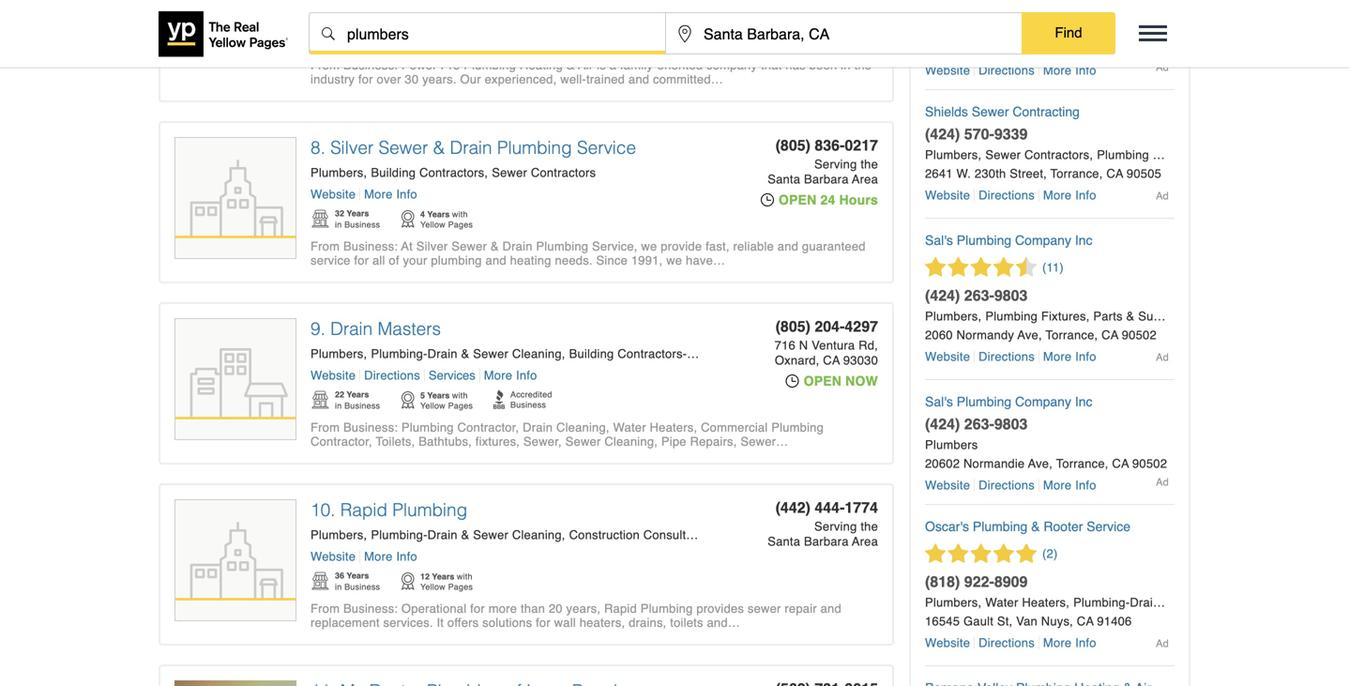 Task type: describe. For each thing, give the bounding box(es) containing it.
solutions
[[483, 616, 533, 630]]

2641
[[926, 167, 954, 181]]

12 years with yellow pages
[[421, 572, 473, 592]]

all
[[373, 253, 385, 268]]

1 horizontal spatial contractor,
[[458, 421, 519, 435]]

normandie
[[964, 457, 1025, 471]]

pages for sewer
[[448, 220, 473, 230]]

in for drain masters
[[335, 401, 342, 411]]

for inside from business: at silver sewer & drain plumbing service, we provide fast, reliable and guaranteed service for all of your plumbing and heating needs. since 1991, we have…
[[354, 253, 369, 268]]

drain masters link
[[331, 319, 441, 339]]

more inside (844) 699-3144 builders hardware home centers 11060 w pico blvd, los angeles, ca 90064 website directions more info
[[1044, 63, 1072, 77]]

senior
[[401, 26, 449, 40]]

more info link down fixtures,
[[1040, 350, 1097, 364]]

cleaning inside (818) 922-8909 plumbers water heaters plumbing-drain & sewer cleaning 16545 gault st, van nuys, ca 91406 website directions more info
[[1215, 596, 1265, 610]]

since
[[597, 253, 628, 268]]

business inside accredited business
[[511, 400, 546, 410]]

(424) 263-9803 plumbers plumbing fixtures, parts & supplies 2060 normandy ave, torrance, ca 90502 website directions more info
[[926, 287, 1187, 364]]

cleaning for drain masters
[[512, 347, 562, 361]]

operational
[[402, 602, 467, 616]]

more info link down street,
[[1040, 188, 1097, 202]]

plumbing-drain & sewer cleaning link for plumbing
[[371, 528, 566, 542]]

needs.
[[555, 253, 593, 268]]

0 horizontal spatial contractors
[[420, 166, 485, 180]]

off
[[372, 26, 397, 40]]

(424) inside sal's  plumbing company inc (424) 263-9803 plumbers 20602 normandie ave, torrance, ca 90502 website directions more info
[[926, 415, 961, 433]]

at
[[401, 239, 413, 253]]

ca inside sal's  plumbing company inc (424) 263-9803 plumbers 20602 normandie ave, torrance, ca 90502 website directions more info
[[1113, 457, 1130, 471]]

plumbing up (2) link
[[973, 519, 1028, 534]]

business for plumbing
[[345, 582, 380, 592]]

directions link for more info link underneath angeles,
[[975, 63, 1040, 77]]

836-
[[815, 137, 845, 154]]

inc for sal's  plumbing company inc
[[1076, 233, 1093, 248]]

(805) for service
[[776, 137, 811, 154]]

yp image for 32
[[311, 208, 330, 229]]

in inside "from business: power pro plumbing heating & air is a family-oriented company that has been in the industry for over 30 years. our experienced, well-trained and committed…"
[[841, 58, 851, 72]]

silver  sewer &  drain plumbing service link
[[331, 138, 636, 158]]

from business: at silver sewer & drain plumbing service, we provide fast, reliable and guaranteed service for all of your plumbing and heating needs. since 1991, we have…
[[311, 239, 866, 268]]

ave, inside "(424) 263-9803 plumbers plumbing fixtures, parts & supplies 2060 normandy ave, torrance, ca 90502 website directions more info"
[[1018, 328, 1043, 342]]

cleaning, left pipe
[[605, 435, 658, 449]]

(424) inside the 'shields  sewer contracting (424) 570-9339 plumbers sewer contractors plumbing contractors-commercial & industria 2641 w. 230th street, torrance, ca 90505 website directions more info'
[[926, 125, 961, 143]]

industry
[[311, 72, 355, 86]]

more info link up the 36 years in business
[[361, 550, 418, 564]]

204-
[[815, 318, 845, 335]]

24
[[821, 192, 836, 207]]

plumbing down 5
[[402, 421, 454, 435]]

power
[[402, 58, 437, 72]]

repairs,
[[690, 435, 737, 449]]

info inside (844) 699-3144 builders hardware home centers 11060 w pico blvd, los angeles, ca 90064 website directions more info
[[1076, 63, 1097, 77]]

website inside 9. drain masters plumbers plumbing-drain & sewer cleaning building contractors-commercial & industrial website directions services more info
[[311, 368, 356, 383]]

plumbing inside 10. rapid plumbing plumbers plumbing-drain & sewer cleaning construction consultants website more info
[[393, 500, 468, 521]]

yp image for 36
[[311, 571, 330, 591]]

0 horizontal spatial contractor,
[[311, 435, 372, 449]]

in for rapid plumbing
[[335, 582, 342, 592]]

20
[[549, 602, 563, 616]]

barbara for 444-
[[804, 535, 849, 549]]

10.
[[311, 500, 336, 521]]

heaters,
[[650, 421, 698, 435]]

from business: operational for more than 20 years, rapid plumbing provides sewer repair and replacement services. it offers solutions for wall heaters, drains, toilets and…
[[311, 602, 842, 630]]

& inside "(424) 263-9803 plumbers plumbing fixtures, parts & supplies 2060 normandy ave, torrance, ca 90502 website directions more info"
[[1127, 309, 1135, 323]]

plumbers inside 8. silver  sewer &  drain plumbing service plumbers building contractors sewer contractors website more info
[[311, 166, 364, 180]]

9.
[[311, 319, 326, 339]]

1 horizontal spatial we
[[667, 253, 683, 268]]

heating
[[510, 253, 552, 268]]

repair
[[785, 602, 817, 616]]

website link for more info link above the 36 years in business
[[311, 550, 361, 564]]

years,
[[567, 602, 601, 616]]

committed…
[[653, 72, 724, 86]]

home centers link
[[1097, 23, 1181, 37]]

ca inside (818) 922-8909 plumbers water heaters plumbing-drain & sewer cleaning 16545 gault st, van nuys, ca 91406 website directions more info
[[1077, 614, 1094, 628]]

sewer inside 9. drain masters plumbers plumbing-drain & sewer cleaning building contractors-commercial & industrial website directions services more info
[[473, 347, 509, 361]]

from inside "from business: power pro plumbing heating & air is a family-oriented company that has been in the industry for over 30 years. our experienced, well-trained and committed…"
[[311, 58, 340, 72]]

yp image for accredited
[[494, 390, 506, 409]]

business: inside "from business: power pro plumbing heating & air is a family-oriented company that has been in the industry for over 30 years. our experienced, well-trained and committed…"
[[344, 58, 398, 72]]

oscar's plumbing & rooter service
[[926, 519, 1131, 534]]

cleaning for rapid plumbing
[[512, 528, 562, 542]]

find
[[1056, 24, 1083, 41]]

2 ad from the top
[[1157, 190, 1170, 202]]

15% off senior & military discount
[[344, 26, 589, 40]]

yp image for 5
[[400, 390, 416, 410]]

been
[[810, 58, 838, 72]]

services link
[[425, 368, 480, 383]]

building inside 8. silver  sewer &  drain plumbing service plumbers building contractors sewer contractors website more info
[[371, 166, 416, 180]]

2 sal's  plumbing company inc link from the top
[[926, 394, 1093, 409]]

contractors- for contracting
[[1154, 148, 1223, 162]]

building inside 9. drain masters plumbers plumbing-drain & sewer cleaning building contractors-commercial & industrial website directions services more info
[[569, 347, 614, 361]]

plumbers link for plumbing contractors-commercial & industria
[[926, 148, 982, 162]]

plumbing up (11) link at the top of page
[[957, 233, 1012, 248]]

years for 22
[[347, 390, 369, 399]]

more inside 8. silver  sewer &  drain plumbing service plumbers building contractors sewer contractors website more info
[[364, 187, 393, 201]]

wall
[[555, 616, 576, 630]]

drain up services in the bottom left of the page
[[428, 347, 458, 361]]

263- inside "(424) 263-9803 plumbers plumbing fixtures, parts & supplies 2060 normandy ave, torrance, ca 90502 website directions more info"
[[965, 287, 995, 304]]

more
[[489, 602, 517, 616]]

find button
[[1022, 12, 1116, 54]]

90505
[[1127, 167, 1162, 181]]

info inside "(424) 263-9803 plumbers plumbing fixtures, parts & supplies 2060 normandy ave, torrance, ca 90502 website directions more info"
[[1076, 350, 1097, 364]]

plumbing inside from business: operational for more than 20 years, rapid plumbing provides sewer repair and replacement services. it offers solutions for wall heaters, drains, toilets and…
[[641, 602, 693, 616]]

for left the wall
[[536, 616, 551, 630]]

Where? text field
[[667, 13, 1022, 54]]

website link for directions link for more info link underneath street,
[[926, 188, 975, 202]]

construction consultants link
[[569, 528, 710, 542]]

22 years in business
[[335, 390, 380, 411]]

93030
[[844, 353, 879, 368]]

716
[[775, 338, 796, 353]]

website link for directions link associated with more info link under fixtures,
[[926, 350, 975, 364]]

more info link up rooter
[[1040, 478, 1097, 492]]

and…
[[707, 616, 741, 630]]

plumbing inside the 'shields  sewer contracting (424) 570-9339 plumbers sewer contractors plumbing contractors-commercial & industria 2641 w. 230th street, torrance, ca 90505 website directions more info'
[[1098, 148, 1150, 162]]

ca inside "(424) 263-9803 plumbers plumbing fixtures, parts & supplies 2060 normandy ave, torrance, ca 90502 website directions more info"
[[1102, 328, 1119, 342]]

has
[[786, 58, 806, 72]]

more info link up accredited
[[480, 368, 537, 383]]

oriented
[[658, 58, 703, 72]]

info inside 9. drain masters plumbers plumbing-drain & sewer cleaning building contractors-commercial & industrial website directions services more info
[[516, 368, 537, 383]]

drain inside 8. silver  sewer &  drain plumbing service plumbers building contractors sewer contractors website more info
[[450, 138, 492, 158]]

nuys,
[[1042, 614, 1074, 628]]

industrial
[[770, 347, 821, 361]]

90502 inside sal's  plumbing company inc (424) 263-9803 plumbers 20602 normandie ave, torrance, ca 90502 website directions more info
[[1133, 457, 1168, 471]]

business for sewer
[[345, 220, 380, 230]]

& inside from business: at silver sewer & drain plumbing service, we provide fast, reliable and guaranteed service for all of your plumbing and heating needs. since 1991, we have…
[[491, 239, 499, 253]]

commercial inside from business: plumbing contractor, drain cleaning, water heaters, commercial plumbing contractor, toilets, bathtubs, fixtures, sewer, sewer cleaning, pipe repairs, sewer…
[[701, 421, 768, 435]]

directions inside sal's  plumbing company inc (424) 263-9803 plumbers 20602 normandie ave, torrance, ca 90502 website directions more info
[[979, 478, 1035, 492]]

and right reliable
[[778, 239, 799, 253]]

directions link for more info link underneath street,
[[975, 188, 1040, 202]]

the for 1774
[[861, 520, 879, 534]]

serving for 0217
[[815, 157, 858, 171]]

pages for masters
[[448, 401, 473, 411]]

a
[[610, 58, 617, 72]]

services
[[429, 368, 476, 383]]

more info link down angeles,
[[1040, 63, 1097, 77]]

have…
[[686, 253, 726, 268]]

sewer inside from business: plumbing contractor, drain cleaning, water heaters, commercial plumbing contractor, toilets, bathtubs, fixtures, sewer, sewer cleaning, pipe repairs, sewer…
[[566, 435, 601, 449]]

plumbers link for sewer contractors
[[311, 166, 367, 180]]

from business: power pro plumbing heating & air is a family-oriented company that has been in the industry for over 30 years. our experienced, well-trained and committed…
[[311, 58, 872, 86]]

service inside 8. silver  sewer &  drain plumbing service plumbers building contractors sewer contractors website more info
[[577, 138, 636, 158]]

plumbing
[[431, 253, 482, 268]]

serving for 1774
[[815, 520, 858, 534]]

& inside the 'shields  sewer contracting (424) 570-9339 plumbers sewer contractors plumbing contractors-commercial & industria 2641 w. 230th street, torrance, ca 90505 website directions more info'
[[1293, 148, 1302, 162]]

power pro plumbing heating & air conditioning - plumbers image
[[175, 0, 297, 35]]

90064
[[1134, 42, 1169, 56]]

reliable
[[734, 239, 774, 253]]

8909
[[995, 573, 1028, 590]]

more inside sal's  plumbing company inc (424) 263-9803 plumbers 20602 normandie ave, torrance, ca 90502 website directions more info
[[1044, 478, 1072, 492]]

pico
[[978, 42, 1003, 56]]

15%
[[344, 26, 369, 40]]

directions inside 9. drain masters plumbers plumbing-drain & sewer cleaning building contractors-commercial & industrial website directions services more info
[[364, 368, 420, 383]]

plumbing inside from business: at silver sewer & drain plumbing service, we provide fast, reliable and guaranteed service for all of your plumbing and heating needs. since 1991, we have…
[[536, 239, 589, 253]]

and left heating
[[486, 253, 507, 268]]

more inside 9. drain masters plumbers plumbing-drain & sewer cleaning building contractors-commercial & industrial website directions services more info
[[484, 368, 513, 383]]

the inside "from business: power pro plumbing heating & air is a family-oriented company that has been in the industry for over 30 years. our experienced, well-trained and committed…"
[[855, 58, 872, 72]]

barbara for 836-
[[804, 172, 849, 186]]

drain inside (818) 922-8909 plumbers water heaters plumbing-drain & sewer cleaning 16545 gault st, van nuys, ca 91406 website directions more info
[[1131, 596, 1161, 610]]

plumbing fixtures, parts & supplies link
[[986, 309, 1191, 323]]

santa for (442)
[[768, 535, 801, 549]]

plumbers inside 9. drain masters plumbers plumbing-drain & sewer cleaning building contractors-commercial & industrial website directions services more info
[[311, 347, 364, 361]]

contractors inside the 'shields  sewer contracting (424) 570-9339 plumbers sewer contractors plumbing contractors-commercial & industria 2641 w. 230th street, torrance, ca 90505 website directions more info'
[[1025, 148, 1090, 162]]

bathtubs,
[[419, 435, 472, 449]]

plumbing inside "from business: power pro plumbing heating & air is a family-oriented company that has been in the industry for over 30 years. our experienced, well-trained and committed…"
[[464, 58, 516, 72]]

years for 36
[[347, 571, 369, 581]]

info inside (818) 922-8909 plumbers water heaters plumbing-drain & sewer cleaning 16545 gault st, van nuys, ca 91406 website directions more info
[[1076, 636, 1097, 650]]

plumbers link up the 2060
[[926, 309, 982, 323]]

home
[[1097, 23, 1130, 37]]

business: for rapid
[[344, 602, 398, 616]]

masters
[[378, 319, 441, 339]]

plumbers link for building contractors-commercial & industrial
[[311, 347, 367, 361]]

from business: plumbing contractor, drain cleaning, water heaters, commercial plumbing contractor, toilets, bathtubs, fixtures, sewer, sewer cleaning, pipe repairs, sewer…
[[311, 421, 824, 449]]

8. silver  sewer &  drain plumbing service plumbers building contractors sewer contractors website more info
[[311, 138, 636, 201]]

(818)
[[926, 573, 961, 590]]

discount
[[524, 26, 589, 40]]

centers
[[1134, 23, 1178, 37]]

plumbers link up 20602
[[926, 438, 979, 452]]

directions inside (818) 922-8909 plumbers water heaters plumbing-drain & sewer cleaning 16545 gault st, van nuys, ca 91406 website directions more info
[[979, 636, 1035, 650]]

directions link for "services" link
[[361, 368, 425, 383]]

the real yellow pages logo image
[[159, 11, 290, 57]]

oscar's
[[926, 519, 970, 534]]

plumbing- for plumbing
[[371, 528, 428, 542]]

torrance, inside "(424) 263-9803 plumbers plumbing fixtures, parts & supplies 2060 normandy ave, torrance, ca 90502 website directions more info"
[[1046, 328, 1099, 342]]

hours
[[840, 192, 879, 207]]

9803 inside sal's  plumbing company inc (424) 263-9803 plumbers 20602 normandie ave, torrance, ca 90502 website directions more info
[[995, 415, 1028, 433]]

plumbing inside sal's  plumbing company inc (424) 263-9803 plumbers 20602 normandie ave, torrance, ca 90502 website directions more info
[[957, 394, 1012, 409]]

silver  sewer &  drain plumbing service - plumbers image
[[176, 138, 296, 260]]

info inside the 'shields  sewer contracting (424) 570-9339 plumbers sewer contractors plumbing contractors-commercial & industria 2641 w. 230th street, torrance, ca 90505 website directions more info'
[[1076, 188, 1097, 202]]

years.
[[423, 72, 457, 86]]

5 years with yellow pages
[[421, 391, 473, 411]]

drain inside from business: plumbing contractor, drain cleaning, water heaters, commercial plumbing contractor, toilets, bathtubs, fixtures, sewer, sewer cleaning, pipe repairs, sewer…
[[523, 421, 553, 435]]

more info link down nuys,
[[1040, 636, 1097, 650]]

for inside "from business: power pro plumbing heating & air is a family-oriented company that has been in the industry for over 30 years. our experienced, well-trained and committed…"
[[359, 72, 373, 86]]

commercial for contracting
[[1223, 148, 1290, 162]]

plumbers link for plumbing-drain & sewer cleaning
[[926, 596, 982, 610]]

shields  sewer contracting link
[[926, 104, 1080, 119]]

directions link for more info link above rooter
[[975, 478, 1040, 492]]

builders hardware link
[[986, 23, 1093, 37]]

service,
[[592, 239, 638, 253]]

sewer
[[748, 602, 782, 616]]

ave, inside sal's  plumbing company inc (424) 263-9803 plumbers 20602 normandie ave, torrance, ca 90502 website directions more info
[[1029, 457, 1053, 471]]

provide
[[661, 239, 702, 253]]

sewer inside 10. rapid plumbing plumbers plumbing-drain & sewer cleaning construction consultants website more info
[[473, 528, 509, 542]]

5 ad from the top
[[1157, 638, 1170, 650]]

(805) 836-0217 serving the santa barbara area
[[768, 137, 879, 186]]

shields  sewer contracting (424) 570-9339 plumbers sewer contractors plumbing contractors-commercial & industria 2641 w. 230th street, torrance, ca 90505 website directions more info
[[926, 104, 1350, 202]]

military
[[464, 26, 521, 40]]

torrance, inside sal's  plumbing company inc (424) 263-9803 plumbers 20602 normandie ave, torrance, ca 90502 website directions more info
[[1057, 457, 1109, 471]]

(2)
[[1043, 547, 1058, 561]]

area for 0217
[[852, 172, 879, 186]]

business: for drain
[[344, 421, 398, 435]]

16545
[[926, 614, 960, 628]]

ca inside (844) 699-3144 builders hardware home centers 11060 w pico blvd, los angeles, ca 90064 website directions more info
[[1114, 42, 1131, 56]]

oxnard,
[[775, 353, 820, 368]]

from for 10.
[[311, 602, 340, 616]]

ca inside (805) 204-4297 716 n ventura rd, oxnard, ca 93030
[[824, 353, 841, 368]]

1 vertical spatial sewer contractors link
[[492, 166, 596, 180]]

4297
[[845, 318, 879, 335]]

directions link for more info link under fixtures,
[[975, 350, 1040, 364]]

rapid inside from business: operational for more than 20 years, rapid plumbing provides sewer repair and replacement services. it offers solutions for wall heaters, drains, toilets and…
[[604, 602, 637, 616]]

plumbers inside sal's  plumbing company inc (424) 263-9803 plumbers 20602 normandie ave, torrance, ca 90502 website directions more info
[[926, 438, 979, 452]]

info inside 8. silver  sewer &  drain plumbing service plumbers building contractors sewer contractors website more info
[[396, 187, 418, 201]]

website inside (818) 922-8909 plumbers water heaters plumbing-drain & sewer cleaning 16545 gault st, van nuys, ca 91406 website directions more info
[[926, 636, 971, 650]]

(424) inside "(424) 263-9803 plumbers plumbing fixtures, parts & supplies 2060 normandy ave, torrance, ca 90502 website directions more info"
[[926, 287, 961, 304]]

our
[[460, 72, 481, 86]]

& inside (818) 922-8909 plumbers water heaters plumbing-drain & sewer cleaning 16545 gault st, van nuys, ca 91406 website directions more info
[[1164, 596, 1173, 610]]

plumbers inside 10. rapid plumbing plumbers plumbing-drain & sewer cleaning construction consultants website more info
[[311, 528, 364, 542]]



Task type: vqa. For each thing, say whether or not it's contained in the screenshot.
downtown santa barbara LINK
no



Task type: locate. For each thing, give the bounding box(es) containing it.
9803 up normandie
[[995, 415, 1028, 433]]

ave, down fixtures,
[[1018, 328, 1043, 342]]

plumbing down open now
[[772, 421, 824, 435]]

business: inside from business: at silver sewer & drain plumbing service, we provide fast, reliable and guaranteed service for all of your plumbing and heating needs. since 1991, we have…
[[344, 239, 398, 253]]

website down 2641
[[926, 188, 971, 202]]

plumbers link down 8.
[[311, 166, 367, 180]]

1 vertical spatial yellow
[[421, 401, 446, 411]]

website link for directions link associated with "services" link
[[311, 368, 361, 383]]

2 inc from the top
[[1076, 394, 1093, 409]]

torrance, inside the 'shields  sewer contracting (424) 570-9339 plumbers sewer contractors plumbing contractors-commercial & industria 2641 w. 230th street, torrance, ca 90505 website directions more info'
[[1051, 167, 1104, 181]]

company up (11)
[[1016, 233, 1072, 248]]

business: down the 36 years in business
[[344, 602, 398, 616]]

2 263- from the top
[[965, 415, 995, 433]]

water inside (818) 922-8909 plumbers water heaters plumbing-drain & sewer cleaning 16545 gault st, van nuys, ca 91406 website directions more info
[[986, 596, 1019, 610]]

barbara up 24
[[804, 172, 849, 186]]

more up 32 years in business
[[364, 187, 393, 201]]

replacement
[[311, 616, 380, 630]]

0 horizontal spatial service
[[577, 138, 636, 158]]

from for 9.
[[311, 421, 340, 435]]

1 horizontal spatial building
[[569, 347, 614, 361]]

0 horizontal spatial sewer contractors link
[[492, 166, 596, 180]]

0 vertical spatial ave,
[[1018, 328, 1043, 342]]

plumbing inside "(424) 263-9803 plumbers plumbing fixtures, parts & supplies 2060 normandy ave, torrance, ca 90502 website directions more info"
[[986, 309, 1038, 323]]

and inside from business: operational for more than 20 years, rapid plumbing provides sewer repair and replacement services. it offers solutions for wall heaters, drains, toilets and…
[[821, 602, 842, 616]]

years inside 22 years in business
[[347, 390, 369, 399]]

2 santa from the top
[[768, 535, 801, 549]]

the down 1774
[[861, 520, 879, 534]]

1 vertical spatial plumbing-drain & sewer cleaning link
[[371, 528, 566, 542]]

years right 32
[[347, 208, 369, 218]]

barbara down 444-
[[804, 535, 849, 549]]

from inside from business: at silver sewer & drain plumbing service, we provide fast, reliable and guaranteed service for all of your plumbing and heating needs. since 1991, we have…
[[311, 239, 340, 253]]

0 horizontal spatial rapid
[[340, 500, 388, 521]]

directions up 22 years in business
[[364, 368, 420, 383]]

1 from from the top
[[311, 58, 340, 72]]

1 vertical spatial company
[[1016, 394, 1072, 409]]

(424) up the 2060
[[926, 287, 961, 304]]

9803 inside "(424) 263-9803 plumbers plumbing fixtures, parts & supplies 2060 normandy ave, torrance, ca 90502 website directions more info"
[[995, 287, 1028, 304]]

website inside 8. silver  sewer &  drain plumbing service plumbers building contractors sewer contractors website more info
[[311, 187, 356, 201]]

1 barbara from the top
[[804, 172, 849, 186]]

yp image for 4
[[400, 208, 416, 229]]

0 vertical spatial sal's
[[926, 233, 954, 248]]

1 vertical spatial 90502
[[1133, 457, 1168, 471]]

0 horizontal spatial we
[[642, 239, 658, 253]]

website link for more info link underneath nuys, directions link
[[926, 636, 975, 650]]

2060
[[926, 328, 954, 342]]

3 ad from the top
[[1157, 352, 1170, 363]]

more inside 10. rapid plumbing plumbers plumbing-drain & sewer cleaning construction consultants website more info
[[364, 550, 393, 564]]

more up accredited
[[484, 368, 513, 383]]

2 horizontal spatial contractors
[[1025, 148, 1090, 162]]

for left more
[[470, 602, 485, 616]]

plumbing- down rapid plumbing link
[[371, 528, 428, 542]]

yp image for 12
[[400, 571, 416, 591]]

commercial right the heaters, at the bottom of the page
[[701, 421, 768, 435]]

plumbing down the find a business text box in the top left of the page
[[464, 58, 516, 72]]

1 263- from the top
[[965, 287, 995, 304]]

1 vertical spatial (805)
[[776, 318, 811, 335]]

van
[[1017, 614, 1038, 628]]

0 vertical spatial silver
[[331, 138, 374, 158]]

cleaning, down 9. drain masters plumbers plumbing-drain & sewer cleaning building contractors-commercial & industrial website directions services more info
[[557, 421, 610, 435]]

1 vertical spatial contractors-
[[618, 347, 687, 361]]

1 horizontal spatial contractors
[[531, 166, 596, 180]]

(442) 444-1774 serving the santa barbara area
[[768, 499, 879, 549]]

2 area from the top
[[852, 535, 879, 549]]

sewer contractors link up street,
[[986, 148, 1094, 162]]

it
[[437, 616, 444, 630]]

1 vertical spatial sal's
[[926, 394, 954, 409]]

36 years in business
[[335, 571, 380, 592]]

website down 11060
[[926, 63, 971, 77]]

Find a business text field
[[310, 13, 666, 54]]

1 vertical spatial (424)
[[926, 287, 961, 304]]

0 vertical spatial plumbing-drain & sewer cleaning link
[[371, 347, 566, 361]]

years for 12
[[432, 572, 455, 582]]

1 horizontal spatial service
[[1087, 519, 1131, 534]]

1 vertical spatial 263-
[[965, 415, 995, 433]]

1 vertical spatial torrance,
[[1046, 328, 1099, 342]]

website inside (844) 699-3144 builders hardware home centers 11060 w pico blvd, los angeles, ca 90064 website directions more info
[[926, 63, 971, 77]]

serving inside (442) 444-1774 serving the santa barbara area
[[815, 520, 858, 534]]

230th
[[975, 167, 1007, 181]]

2 business: from the top
[[344, 239, 398, 253]]

(805) for &
[[776, 318, 811, 335]]

0 vertical spatial 90502
[[1122, 328, 1157, 342]]

barbara inside (442) 444-1774 serving the santa barbara area
[[804, 535, 849, 549]]

& inside 10. rapid plumbing plumbers plumbing-drain & sewer cleaning construction consultants website more info
[[461, 528, 470, 542]]

drain masters - plumbers image
[[176, 319, 296, 441]]

1 horizontal spatial sewer contractors link
[[986, 148, 1094, 162]]

business: for silver
[[344, 239, 398, 253]]

1 yellow from the top
[[421, 220, 446, 230]]

street,
[[1010, 167, 1048, 181]]

business inside 22 years in business
[[345, 401, 380, 411]]

torrance, up rooter
[[1057, 457, 1109, 471]]

1 vertical spatial silver
[[417, 239, 448, 253]]

rapid inside 10. rapid plumbing plumbers plumbing-drain & sewer cleaning construction consultants website more info
[[340, 500, 388, 521]]

website inside sal's  plumbing company inc (424) 263-9803 plumbers 20602 normandie ave, torrance, ca 90502 website directions more info
[[926, 478, 971, 492]]

sal's up (11) link at the top of page
[[926, 233, 954, 248]]

w
[[963, 42, 975, 56]]

drain up building contractors link
[[450, 138, 492, 158]]

yellow down 5
[[421, 401, 446, 411]]

now
[[846, 374, 879, 389]]

1 ad from the top
[[1157, 61, 1170, 73]]

9. drain masters plumbers plumbing-drain & sewer cleaning building contractors-commercial & industrial website directions services more info
[[311, 319, 821, 383]]

more up rooter
[[1044, 478, 1072, 492]]

0 vertical spatial service
[[577, 138, 636, 158]]

0 vertical spatial (805)
[[776, 137, 811, 154]]

2 sal's from the top
[[926, 394, 954, 409]]

plumbers down 8.
[[311, 166, 364, 180]]

3 from from the top
[[311, 421, 340, 435]]

2 barbara from the top
[[804, 535, 849, 549]]

years for 5
[[428, 391, 450, 400]]

rd,
[[859, 338, 879, 353]]

0 vertical spatial 9803
[[995, 287, 1028, 304]]

silver inside from business: at silver sewer & drain plumbing service, we provide fast, reliable and guaranteed service for all of your plumbing and heating needs. since 1991, we have…
[[417, 239, 448, 253]]

plumbers inside "(424) 263-9803 plumbers plumbing fixtures, parts & supplies 2060 normandy ave, torrance, ca 90502 website directions more info"
[[926, 309, 979, 323]]

website up 22
[[311, 368, 356, 383]]

1 horizontal spatial rapid
[[604, 602, 637, 616]]

offers
[[448, 616, 479, 630]]

from inside from business: operational for more than 20 years, rapid plumbing provides sewer repair and replacement services. it offers solutions for wall heaters, drains, toilets and…
[[311, 602, 340, 616]]

with for plumbing
[[457, 572, 473, 582]]

1 vertical spatial water
[[986, 596, 1019, 610]]

website link down 2641
[[926, 188, 975, 202]]

2 company from the top
[[1016, 394, 1072, 409]]

with for masters
[[452, 391, 468, 400]]

2 9803 from the top
[[995, 415, 1028, 433]]

the for 0217
[[861, 157, 879, 171]]

company down "(424) 263-9803 plumbers plumbing fixtures, parts & supplies 2060 normandy ave, torrance, ca 90502 website directions more info"
[[1016, 394, 1072, 409]]

directions link for more info link underneath nuys,
[[975, 636, 1040, 650]]

0 vertical spatial pages
[[448, 220, 473, 230]]

in for silver  sewer &  drain plumbing service
[[335, 220, 342, 230]]

1 vertical spatial area
[[852, 535, 879, 549]]

2 vertical spatial torrance,
[[1057, 457, 1109, 471]]

plumbers inside (818) 922-8909 plumbers water heaters plumbing-drain & sewer cleaning 16545 gault st, van nuys, ca 91406 website directions more info
[[926, 596, 979, 610]]

cleaning,
[[557, 421, 610, 435], [605, 435, 658, 449]]

0 vertical spatial santa
[[768, 172, 801, 186]]

fixtures,
[[1042, 309, 1090, 323]]

serving down "836-" on the top right of page
[[815, 157, 858, 171]]

sewer
[[972, 104, 1010, 119], [379, 138, 428, 158], [986, 148, 1022, 162], [492, 166, 528, 180], [452, 239, 487, 253], [473, 347, 509, 361], [566, 435, 601, 449], [473, 528, 509, 542], [1176, 596, 1212, 610]]

website link down the 16545
[[926, 636, 975, 650]]

0 horizontal spatial yp image
[[311, 571, 330, 591]]

with inside 5 years with yellow pages
[[452, 391, 468, 400]]

yp image left 32
[[311, 208, 330, 229]]

business inside 32 years in business
[[345, 220, 380, 230]]

2 vertical spatial yellow
[[421, 582, 446, 592]]

plumbers link down 9.
[[311, 347, 367, 361]]

more inside (818) 922-8909 plumbers water heaters plumbing-drain & sewer cleaning 16545 gault st, van nuys, ca 91406 website directions more info
[[1044, 636, 1072, 650]]

0 vertical spatial yellow
[[421, 220, 446, 230]]

contractors- up the heaters, at the bottom of the page
[[618, 347, 687, 361]]

years inside 4 years with yellow pages
[[428, 209, 450, 219]]

4 business: from the top
[[344, 602, 398, 616]]

sewer inside from business: at silver sewer & drain plumbing service, we provide fast, reliable and guaranteed service for all of your plumbing and heating needs. since 1991, we have…
[[452, 239, 487, 253]]

90502
[[1122, 328, 1157, 342], [1133, 457, 1168, 471]]

directions link down st,
[[975, 636, 1040, 650]]

1 horizontal spatial silver
[[417, 239, 448, 253]]

cleaning inside 10. rapid plumbing plumbers plumbing-drain & sewer cleaning construction consultants website more info
[[512, 528, 562, 542]]

experienced,
[[485, 72, 557, 86]]

0 horizontal spatial silver
[[331, 138, 374, 158]]

plumbing- inside 10. rapid plumbing plumbers plumbing-drain & sewer cleaning construction consultants website more info
[[371, 528, 428, 542]]

for left over
[[359, 72, 373, 86]]

over
[[377, 72, 401, 86]]

family-
[[620, 58, 658, 72]]

1 area from the top
[[852, 172, 879, 186]]

20602
[[926, 457, 960, 471]]

in inside 32 years in business
[[335, 220, 342, 230]]

plumbers link for construction consultants
[[311, 528, 367, 542]]

years right 22
[[347, 390, 369, 399]]

directions link
[[975, 63, 1040, 77], [975, 188, 1040, 202], [975, 350, 1040, 364], [361, 368, 425, 383], [975, 478, 1040, 492], [975, 636, 1040, 650]]

1 horizontal spatial yp image
[[400, 571, 416, 591]]

570-
[[965, 125, 995, 143]]

plumbing-drain & sewer cleaning link
[[371, 347, 566, 361], [371, 528, 566, 542], [1074, 596, 1265, 610]]

(805) up 716
[[776, 318, 811, 335]]

more
[[1044, 63, 1072, 77], [364, 187, 393, 201], [1044, 188, 1072, 202], [1044, 350, 1072, 364], [484, 368, 513, 383], [1044, 478, 1072, 492], [364, 550, 393, 564], [1044, 636, 1072, 650]]

9339
[[995, 125, 1028, 143]]

sewer contractors link down the silver  sewer &  drain plumbing service link
[[492, 166, 596, 180]]

2 vertical spatial cleaning
[[1215, 596, 1265, 610]]

1 sal's from the top
[[926, 233, 954, 248]]

water inside from business: plumbing contractor, drain cleaning, water heaters, commercial plumbing contractor, toilets, bathtubs, fixtures, sewer, sewer cleaning, pipe repairs, sewer…
[[614, 421, 647, 435]]

contractors- inside the 'shields  sewer contracting (424) 570-9339 plumbers sewer contractors plumbing contractors-commercial & industria 2641 w. 230th street, torrance, ca 90505 website directions more info'
[[1154, 148, 1223, 162]]

with inside 12 years with yellow pages
[[457, 572, 473, 582]]

1 vertical spatial 9803
[[995, 415, 1028, 433]]

the inside '(805) 836-0217 serving the santa barbara area'
[[861, 157, 879, 171]]

1774
[[845, 499, 879, 516]]

from left over
[[311, 58, 340, 72]]

1 yp image from the left
[[311, 571, 330, 591]]

heating
[[520, 58, 563, 72]]

1 horizontal spatial water
[[986, 596, 1019, 610]]

open
[[779, 192, 817, 207], [804, 374, 842, 389]]

1 business: from the top
[[344, 58, 398, 72]]

rapid plumbing - plumbers image
[[176, 500, 296, 622]]

yp image for 22
[[311, 390, 330, 410]]

2 vertical spatial commercial
[[701, 421, 768, 435]]

more up the 36 years in business
[[364, 550, 393, 564]]

0 vertical spatial area
[[852, 172, 879, 186]]

plumbing- inside 9. drain masters plumbers plumbing-drain & sewer cleaning building contractors-commercial & industrial website directions services more info
[[371, 347, 428, 361]]

drain inside from business: at silver sewer & drain plumbing service, we provide fast, reliable and guaranteed service for all of your plumbing and heating needs. since 1991, we have…
[[503, 239, 533, 253]]

plumbing- for masters
[[371, 347, 428, 361]]

1 vertical spatial service
[[1087, 519, 1131, 534]]

directions
[[979, 63, 1035, 77], [979, 188, 1035, 202], [979, 350, 1035, 364], [364, 368, 420, 383], [979, 478, 1035, 492], [979, 636, 1035, 650]]

directions link down 230th on the right top of the page
[[975, 188, 1040, 202]]

contracting
[[1013, 104, 1080, 119]]

0 vertical spatial sewer contractors link
[[986, 148, 1094, 162]]

0 vertical spatial open
[[779, 192, 817, 207]]

plumbers up the 16545
[[926, 596, 979, 610]]

8.
[[311, 138, 326, 158]]

fast,
[[706, 239, 730, 253]]

commercial
[[1223, 148, 1290, 162], [687, 347, 754, 361], [701, 421, 768, 435]]

1 vertical spatial the
[[861, 157, 879, 171]]

water up st,
[[986, 596, 1019, 610]]

yp image left the 4
[[400, 208, 416, 229]]

water
[[614, 421, 647, 435], [986, 596, 1019, 610]]

than
[[521, 602, 545, 616]]

4 ad from the top
[[1157, 476, 1170, 488]]

2 (424) from the top
[[926, 287, 961, 304]]

263- inside sal's  plumbing company inc (424) 263-9803 plumbers 20602 normandie ave, torrance, ca 90502 website directions more info
[[965, 415, 995, 433]]

shields
[[926, 104, 969, 119]]

years right the 4
[[428, 209, 450, 219]]

plumbers
[[926, 148, 979, 162], [311, 166, 364, 180], [926, 309, 979, 323], [311, 347, 364, 361], [926, 438, 979, 452], [311, 528, 364, 542], [926, 596, 979, 610]]

3 yellow from the top
[[421, 582, 446, 592]]

1 vertical spatial with
[[452, 391, 468, 400]]

your
[[403, 253, 428, 268]]

from for 8.
[[311, 239, 340, 253]]

years for 4
[[428, 209, 450, 219]]

website link up 32
[[311, 187, 361, 201]]

plumbing up normandy
[[986, 309, 1038, 323]]

2 yellow from the top
[[421, 401, 446, 411]]

2 vertical spatial the
[[861, 520, 879, 534]]

website inside "(424) 263-9803 plumbers plumbing fixtures, parts & supplies 2060 normandy ave, torrance, ca 90502 website directions more info"
[[926, 350, 971, 364]]

2 vertical spatial plumbing-
[[1074, 596, 1131, 610]]

plumbing- inside (818) 922-8909 plumbers water heaters plumbing-drain & sewer cleaning 16545 gault st, van nuys, ca 91406 website directions more info
[[1074, 596, 1131, 610]]

1 vertical spatial building
[[569, 347, 614, 361]]

plumbing-drain & sewer cleaning link for masters
[[371, 347, 566, 361]]

serving inside '(805) 836-0217 serving the santa barbara area'
[[815, 157, 858, 171]]

website link for directions link associated with more info link above rooter
[[926, 478, 975, 492]]

0 vertical spatial 263-
[[965, 287, 995, 304]]

0 vertical spatial barbara
[[804, 172, 849, 186]]

in inside 22 years in business
[[335, 401, 342, 411]]

yp image
[[311, 208, 330, 229], [400, 208, 416, 229], [311, 390, 330, 410], [400, 390, 416, 410], [494, 390, 506, 409]]

st,
[[998, 614, 1013, 628]]

sal's for sal's  plumbing company inc
[[926, 233, 954, 248]]

22
[[335, 390, 345, 399]]

drain inside 10. rapid plumbing plumbers plumbing-drain & sewer cleaning construction consultants website more info
[[428, 528, 458, 542]]

santa
[[768, 172, 801, 186], [768, 535, 801, 549]]

plumbing up 12
[[393, 500, 468, 521]]

company for sal's  plumbing company inc
[[1016, 233, 1072, 248]]

3 pages from the top
[[448, 582, 473, 592]]

building up 32 years in business
[[371, 166, 416, 180]]

(818) 922-8909 plumbers water heaters plumbing-drain & sewer cleaning 16545 gault st, van nuys, ca 91406 website directions more info
[[926, 573, 1265, 650]]

info inside 10. rapid plumbing plumbers plumbing-drain & sewer cleaning construction consultants website more info
[[396, 550, 418, 564]]

2 vertical spatial plumbing-drain & sewer cleaning link
[[1074, 596, 1265, 610]]

yp image left 5
[[400, 390, 416, 410]]

10. rapid plumbing plumbers plumbing-drain & sewer cleaning construction consultants website more info
[[311, 500, 710, 564]]

0 vertical spatial torrance,
[[1051, 167, 1104, 181]]

barbara inside '(805) 836-0217 serving the santa barbara area'
[[804, 172, 849, 186]]

1 vertical spatial cleaning
[[512, 528, 562, 542]]

open for service
[[779, 192, 817, 207]]

1 vertical spatial plumbing-
[[371, 528, 428, 542]]

website inside the 'shields  sewer contracting (424) 570-9339 plumbers sewer contractors plumbing contractors-commercial & industria 2641 w. 230th street, torrance, ca 90505 website directions more info'
[[926, 188, 971, 202]]

yp image left 22
[[311, 390, 330, 410]]

service
[[311, 253, 351, 268]]

provides
[[697, 602, 744, 616]]

directions inside the 'shields  sewer contracting (424) 570-9339 plumbers sewer contractors plumbing contractors-commercial & industria 2641 w. 230th street, torrance, ca 90505 website directions more info'
[[979, 188, 1035, 202]]

for
[[359, 72, 373, 86], [354, 253, 369, 268], [470, 602, 485, 616], [536, 616, 551, 630]]

info inside sal's  plumbing company inc (424) 263-9803 plumbers 20602 normandie ave, torrance, ca 90502 website directions more info
[[1076, 478, 1097, 492]]

1 santa from the top
[[768, 172, 801, 186]]

directions link up 5
[[361, 368, 425, 383]]

in right been
[[841, 58, 851, 72]]

2 serving from the top
[[815, 520, 858, 534]]

263- down (11) link at the top of page
[[965, 287, 995, 304]]

sal's inside sal's  plumbing company inc (424) 263-9803 plumbers 20602 normandie ave, torrance, ca 90502 website directions more info
[[926, 394, 954, 409]]

2 vertical spatial (424)
[[926, 415, 961, 433]]

0 vertical spatial company
[[1016, 233, 1072, 248]]

more inside the 'shields  sewer contracting (424) 570-9339 plumbers sewer contractors plumbing contractors-commercial & industria 2641 w. 230th street, torrance, ca 90505 website directions more info'
[[1044, 188, 1072, 202]]

company for sal's  plumbing company inc (424) 263-9803 plumbers 20602 normandie ave, torrance, ca 90502 website directions more info
[[1016, 394, 1072, 409]]

business: down off
[[344, 58, 398, 72]]

rapid right 10.
[[340, 500, 388, 521]]

90502 inside "(424) 263-9803 plumbers plumbing fixtures, parts & supplies 2060 normandy ave, torrance, ca 90502 website directions more info"
[[1122, 328, 1157, 342]]

open for &
[[804, 374, 842, 389]]

more inside "(424) 263-9803 plumbers plumbing fixtures, parts & supplies 2060 normandy ave, torrance, ca 90502 website directions more info"
[[1044, 350, 1072, 364]]

silver inside 8. silver  sewer &  drain plumbing service plumbers building contractors sewer contractors website more info
[[331, 138, 374, 158]]

contractors- inside 9. drain masters plumbers plumbing-drain & sewer cleaning building contractors-commercial & industrial website directions services more info
[[618, 347, 687, 361]]

pages inside 5 years with yellow pages
[[448, 401, 473, 411]]

& inside "from business: power pro plumbing heating & air is a family-oriented company that has been in the industry for over 30 years. our experienced, well-trained and committed…"
[[567, 58, 575, 72]]

pages inside 12 years with yellow pages
[[448, 582, 473, 592]]

more info link up 32 years in business
[[361, 187, 418, 201]]

0 vertical spatial serving
[[815, 157, 858, 171]]

(11)
[[1043, 261, 1065, 275]]

yellow for masters
[[421, 401, 446, 411]]

yp image left 12
[[400, 571, 416, 591]]

(424) up 20602
[[926, 415, 961, 433]]

1 vertical spatial rapid
[[604, 602, 637, 616]]

pages for plumbing
[[448, 582, 473, 592]]

ca inside the 'shields  sewer contracting (424) 570-9339 plumbers sewer contractors plumbing contractors-commercial & industria 2641 w. 230th street, torrance, ca 90505 website directions more info'
[[1107, 167, 1124, 181]]

years right 36
[[347, 571, 369, 581]]

0 vertical spatial (424)
[[926, 125, 961, 143]]

business: down 22 years in business
[[344, 421, 398, 435]]

serving down 444-
[[815, 520, 858, 534]]

plumbers inside the 'shields  sewer contracting (424) 570-9339 plumbers sewer contractors plumbing contractors-commercial & industria 2641 w. 230th street, torrance, ca 90505 website directions more info'
[[926, 148, 979, 162]]

1 vertical spatial commercial
[[687, 347, 754, 361]]

1 vertical spatial santa
[[768, 535, 801, 549]]

from down 32
[[311, 239, 340, 253]]

in down 32
[[335, 220, 342, 230]]

sal's for sal's  plumbing company inc (424) 263-9803 plumbers 20602 normandie ave, torrance, ca 90502 website directions more info
[[926, 394, 954, 409]]

0 vertical spatial cleaning
[[512, 347, 562, 361]]

serving
[[815, 157, 858, 171], [815, 520, 858, 534]]

1 vertical spatial ave,
[[1029, 457, 1053, 471]]

1 horizontal spatial contractors-
[[1154, 148, 1223, 162]]

open left 24
[[779, 192, 817, 207]]

hardware
[[1035, 23, 1090, 37]]

drain right 9.
[[331, 319, 373, 339]]

years for 32
[[347, 208, 369, 218]]

years inside 5 years with yellow pages
[[428, 391, 450, 400]]

2 pages from the top
[[448, 401, 473, 411]]

business inside the 36 years in business
[[345, 582, 380, 592]]

toilets,
[[376, 435, 415, 449]]

0 vertical spatial rapid
[[340, 500, 388, 521]]

years right 12
[[432, 572, 455, 582]]

0 vertical spatial inc
[[1076, 233, 1093, 248]]

3 (424) from the top
[[926, 415, 961, 433]]

1 company from the top
[[1016, 233, 1072, 248]]

4
[[421, 209, 425, 219]]

service
[[577, 138, 636, 158], [1087, 519, 1131, 534]]

1 inc from the top
[[1076, 233, 1093, 248]]

more down street,
[[1044, 188, 1072, 202]]

sewer inside (818) 922-8909 plumbers water heaters plumbing-drain & sewer cleaning 16545 gault st, van nuys, ca 91406 website directions more info
[[1176, 596, 1212, 610]]

0 vertical spatial with
[[452, 209, 468, 219]]

1 vertical spatial open
[[804, 374, 842, 389]]

directions down normandy
[[979, 350, 1035, 364]]

directions down blvd,
[[979, 63, 1035, 77]]

years inside 32 years in business
[[347, 208, 369, 218]]

pipe
[[662, 435, 687, 449]]

pages inside 4 years with yellow pages
[[448, 220, 473, 230]]

torrance,
[[1051, 167, 1104, 181], [1046, 328, 1099, 342], [1057, 457, 1109, 471]]

commercial for masters
[[687, 347, 754, 361]]

commercial left 716
[[687, 347, 754, 361]]

directions link down normandy
[[975, 350, 1040, 364]]

0 vertical spatial the
[[855, 58, 872, 72]]

plumbers link up the 16545
[[926, 596, 982, 610]]

0 vertical spatial sal's  plumbing company inc link
[[926, 233, 1093, 248]]

plumbers down 9.
[[311, 347, 364, 361]]

4 from from the top
[[311, 602, 340, 616]]

3 business: from the top
[[344, 421, 398, 435]]

0 vertical spatial water
[[614, 421, 647, 435]]

plumbing inside 8. silver  sewer &  drain plumbing service plumbers building contractors sewer contractors website more info
[[497, 138, 572, 158]]

business for masters
[[345, 401, 380, 411]]

the inside (442) 444-1774 serving the santa barbara area
[[861, 520, 879, 534]]

1 (805) from the top
[[776, 137, 811, 154]]

& inside 8. silver  sewer &  drain plumbing service plumbers building contractors sewer contractors website more info
[[433, 138, 445, 158]]

0 horizontal spatial building
[[371, 166, 416, 180]]

0 horizontal spatial contractors-
[[618, 347, 687, 361]]

website down the 16545
[[926, 636, 971, 650]]

for left all
[[354, 253, 369, 268]]

of
[[389, 253, 400, 268]]

website link up 22
[[311, 368, 361, 383]]

(805) left "836-" on the top right of page
[[776, 137, 811, 154]]

with for sewer
[[452, 209, 468, 219]]

yp image
[[311, 571, 330, 591], [400, 571, 416, 591]]

directions inside "(424) 263-9803 plumbers plumbing fixtures, parts & supplies 2060 normandy ave, torrance, ca 90502 website directions more info"
[[979, 350, 1035, 364]]

accredited business
[[511, 390, 552, 410]]

2 vertical spatial pages
[[448, 582, 473, 592]]

699-
[[965, 0, 995, 18]]

12
[[421, 572, 430, 582]]

yellow for plumbing
[[421, 582, 446, 592]]

2 from from the top
[[311, 239, 340, 253]]

rapid plumbing link
[[340, 500, 468, 521]]

contractors- for masters
[[618, 347, 687, 361]]

cleaning
[[512, 347, 562, 361], [512, 528, 562, 542], [1215, 596, 1265, 610]]

area inside (442) 444-1774 serving the santa barbara area
[[852, 535, 879, 549]]

contractor, down 5 years with yellow pages
[[458, 421, 519, 435]]

business up toilets,
[[345, 401, 380, 411]]

yellow for sewer
[[421, 220, 446, 230]]

open now
[[804, 374, 879, 389]]

0 vertical spatial commercial
[[1223, 148, 1290, 162]]

2 vertical spatial with
[[457, 572, 473, 582]]

silver right 8.
[[331, 138, 374, 158]]

1 vertical spatial pages
[[448, 401, 473, 411]]

plumbers link
[[926, 148, 982, 162], [311, 166, 367, 180], [926, 309, 982, 323], [311, 347, 367, 361], [926, 438, 979, 452], [311, 528, 367, 542], [926, 596, 982, 610]]

0 vertical spatial plumbing-
[[371, 347, 428, 361]]

area for 1774
[[852, 535, 879, 549]]

2 yp image from the left
[[400, 571, 416, 591]]

and inside "from business: power pro plumbing heating & air is a family-oriented company that has been in the industry for over 30 years. our experienced, well-trained and committed…"
[[629, 72, 650, 86]]

sal's  plumbing company inc link up normandie
[[926, 394, 1093, 409]]

website link for more info link over 32 years in business
[[311, 187, 361, 201]]

1 pages from the top
[[448, 220, 473, 230]]

plumbing-drain & sewer cleaning link up "services" link
[[371, 347, 566, 361]]

normandy
[[957, 328, 1015, 342]]

is
[[597, 58, 606, 72]]

0 vertical spatial building
[[371, 166, 416, 180]]

santa for (805)
[[768, 172, 801, 186]]

(844)
[[926, 0, 961, 18]]

1 vertical spatial sal's  plumbing company inc link
[[926, 394, 1093, 409]]

1 (424) from the top
[[926, 125, 961, 143]]

0 vertical spatial contractors-
[[1154, 148, 1223, 162]]

1 vertical spatial serving
[[815, 520, 858, 534]]

and right repair
[[821, 602, 842, 616]]

inc for sal's  plumbing company inc (424) 263-9803 plumbers 20602 normandie ave, torrance, ca 90502 website directions more info
[[1076, 394, 1093, 409]]

service right rooter
[[1087, 519, 1131, 534]]

we
[[642, 239, 658, 253], [667, 253, 683, 268]]

1 vertical spatial barbara
[[804, 535, 849, 549]]

1 sal's  plumbing company inc link from the top
[[926, 233, 1093, 248]]

yellow inside 12 years with yellow pages
[[421, 582, 446, 592]]

heaters,
[[580, 616, 625, 630]]

yellow inside 4 years with yellow pages
[[421, 220, 446, 230]]

15% off senior & military discount link
[[311, 15, 879, 49]]

website up 36
[[311, 550, 356, 564]]

website link up 36
[[311, 550, 361, 564]]

1 serving from the top
[[815, 157, 858, 171]]

pro
[[441, 58, 460, 72]]

yellow inside 5 years with yellow pages
[[421, 401, 446, 411]]

ventura
[[812, 338, 856, 353]]

business: inside from business: plumbing contractor, drain cleaning, water heaters, commercial plumbing contractor, toilets, bathtubs, fixtures, sewer, sewer cleaning, pipe repairs, sewer…
[[344, 421, 398, 435]]

drain left needs.
[[503, 239, 533, 253]]

1 9803 from the top
[[995, 287, 1028, 304]]

2 (805) from the top
[[776, 318, 811, 335]]

1991,
[[632, 253, 663, 268]]

0 horizontal spatial water
[[614, 421, 647, 435]]

building contractors-commercial & industrial link
[[569, 347, 821, 361]]

well-
[[561, 72, 587, 86]]

3144
[[995, 0, 1028, 18]]

more down 'los'
[[1044, 63, 1072, 77]]

business: down 32 years in business
[[344, 239, 398, 253]]

website inside 10. rapid plumbing plumbers plumbing-drain & sewer cleaning construction consultants website more info
[[311, 550, 356, 564]]

1 vertical spatial inc
[[1076, 394, 1093, 409]]

building
[[371, 166, 416, 180], [569, 347, 614, 361]]

website link for more info link underneath angeles, directions link
[[926, 63, 975, 77]]



